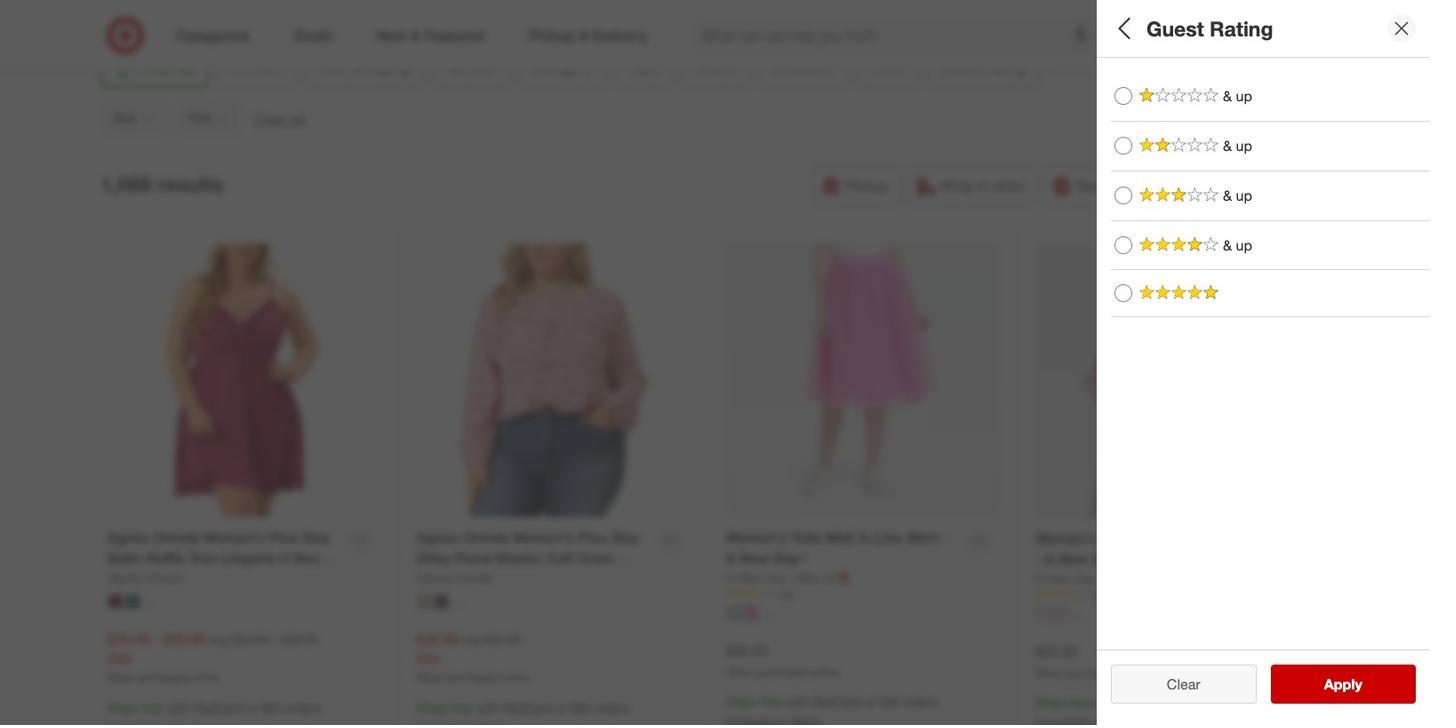 Task type: vqa. For each thing, say whether or not it's contained in the screenshot.
Sort button
yes



Task type: locate. For each thing, give the bounding box(es) containing it.
ships for agnes orinda women's plus size ditsy floral elastic cuff crew neck peasant blouses
[[417, 701, 448, 716]]

plus up crew
[[579, 529, 608, 547]]

clear inside all filters dialog
[[1159, 683, 1192, 701]]

agnes up ditsy
[[417, 529, 459, 547]]

day™
[[774, 549, 808, 567]]

up down shipping button
[[1237, 236, 1253, 254]]

online inside $25.49 - $29.99 reg $33.99 - $39.99 sale when purchased online
[[192, 672, 220, 685]]

women's tulle midi a-line skirt - a new day™ image
[[726, 244, 1000, 518], [726, 244, 1000, 518]]

& up down shipping button
[[1224, 236, 1253, 254]]

1 horizontal spatial day
[[1076, 571, 1097, 586]]

0 vertical spatial guest rating
[[1147, 16, 1274, 41]]

when down $25.49
[[107, 672, 135, 685]]

clear inside button
[[1167, 676, 1201, 694]]

orinda up floral
[[463, 529, 509, 547]]

1 vertical spatial neck
[[417, 570, 451, 588]]

agnes inside agnes orinda women's plus size ditsy floral elastic cuff crew neck peasant blouses
[[417, 529, 459, 547]]

rating inside dialog
[[1210, 16, 1274, 41]]

0 horizontal spatial guest
[[942, 60, 980, 77]]

0 vertical spatial gender button
[[432, 49, 510, 88]]

0 horizontal spatial type
[[629, 60, 659, 77]]

0 horizontal spatial all
[[291, 110, 305, 128]]

1 agnes orinda from the left
[[107, 570, 183, 585]]

0 horizontal spatial neck
[[293, 549, 328, 567]]

purchased down $29.99
[[138, 672, 189, 685]]

0 vertical spatial all
[[291, 110, 305, 128]]

delivery
[[1146, 177, 1197, 195]]

neck inside agnes orinda women's plus size ditsy floral elastic cuff crew neck peasant blouses
[[417, 570, 451, 588]]

purchased inside $25.49 - $29.99 reg $33.99 - $39.99 sale when purchased online
[[138, 672, 189, 685]]

women's hooded love sweatshirt - a new day™ image
[[1036, 244, 1310, 519], [1036, 244, 1310, 519]]

or for agnes orinda women's plus size ditsy floral elastic cuff crew neck peasant blouses
[[556, 701, 567, 716]]

reg left $35.99
[[463, 632, 481, 647]]

gender inside all filters dialog
[[1112, 138, 1171, 159]]

purchased inside $25.00 when purchased online
[[1066, 667, 1117, 680]]

& up
[[1224, 87, 1253, 105], [1224, 137, 1253, 155], [1224, 186, 1253, 204], [1224, 236, 1253, 254]]

1 sale from the left
[[107, 650, 131, 666]]

a new day link up 19
[[1036, 570, 1102, 587]]

agnes orinda down floral
[[417, 570, 493, 585]]

a new day link up 49
[[726, 569, 792, 587]]

2 vertical spatial results
[[1336, 683, 1382, 701]]

new inside "women's tulle midi a-line skirt - a new day™"
[[740, 549, 770, 567]]

0 horizontal spatial grouping
[[351, 60, 410, 77]]

guest rating button
[[927, 49, 1040, 88]]

women's tulle midi a-line skirt - a new day™
[[726, 529, 949, 567]]

& up down sponsored
[[1224, 87, 1253, 105]]

1 horizontal spatial clear all button
[[1112, 672, 1257, 711]]

0 horizontal spatial guest rating
[[942, 60, 1025, 77]]

1 horizontal spatial all
[[1196, 683, 1210, 701]]

& up radio
[[1115, 137, 1133, 155], [1115, 187, 1133, 205]]

orders for agnes orinda women's plus size satin ruffle trim lingerie v neck pajamas nightgown
[[285, 701, 321, 716]]

new left day™
[[740, 549, 770, 567]]

when inside $30.00 when purchased online
[[726, 666, 754, 679]]

when down $25.00
[[1036, 667, 1063, 680]]

1 horizontal spatial a new day link
[[1036, 570, 1102, 587]]

1 vertical spatial category
[[1112, 201, 1186, 221]]

ditsy
[[417, 549, 451, 567]]

clear all
[[254, 110, 305, 128], [1159, 683, 1210, 701]]

see results
[[1306, 683, 1382, 701]]

ships free with redcard or $35 orders down $25.49 - $29.99 reg $33.99 - $39.99 sale when purchased online
[[107, 701, 321, 716]]

with down $30.00 when purchased online at the bottom right
[[786, 695, 809, 710]]

type inside all filters dialog
[[1112, 263, 1149, 283]]

ships down $30.00
[[726, 695, 757, 710]]

new inside women's hooded love sweatshirt - a new day™
[[1059, 550, 1089, 568]]

agnes orinda link for ruffle
[[107, 569, 183, 587]]

0 horizontal spatial agnes orinda
[[107, 570, 183, 585]]

& up right delivery
[[1224, 186, 1253, 204]]

results
[[157, 171, 223, 196], [1147, 646, 1189, 664], [1336, 683, 1382, 701]]

0 vertical spatial results
[[157, 171, 223, 196]]

1 horizontal spatial size grouping button
[[1112, 58, 1417, 120]]

purchased
[[757, 666, 808, 679], [1066, 667, 1117, 680], [138, 672, 189, 685], [447, 672, 498, 685]]

1 reg from the left
[[209, 632, 227, 647]]

¬
[[838, 569, 850, 587]]

& up up shipping button
[[1224, 137, 1253, 155]]

new up the a new day
[[1059, 550, 1089, 568]]

& down sponsored
[[1224, 87, 1233, 105]]

free for agnes orinda women's plus size ditsy floral elastic cuff crew neck peasant blouses
[[451, 701, 473, 716]]

pajamas
[[107, 570, 165, 588]]

agnes orinda link down floral
[[417, 569, 493, 587]]

with down $25.49 - $29.99 reg $33.99 - $39.99 sale when purchased online
[[167, 701, 190, 716]]

character
[[772, 60, 835, 77]]

sale down $25.49
[[107, 650, 131, 666]]

reg
[[209, 632, 227, 647], [463, 632, 481, 647]]

clear down "1068 results for valentine's day outfits"
[[1159, 683, 1192, 701]]

all down for
[[1196, 683, 1210, 701]]

1 horizontal spatial rating
[[1210, 16, 1274, 41]]

1 vertical spatial gender button
[[1112, 120, 1417, 182]]

results inside "button"
[[1336, 683, 1382, 701]]

results for see
[[1336, 683, 1382, 701]]

with
[[786, 695, 809, 710], [1095, 696, 1118, 711], [167, 701, 190, 716], [476, 701, 500, 716]]

0 horizontal spatial sale
[[107, 650, 131, 666]]

1 horizontal spatial plus
[[579, 529, 608, 547]]

1 vertical spatial category button
[[1112, 182, 1417, 245]]

purchased inside $26.99 reg $35.99 sale when purchased online
[[447, 672, 498, 685]]

0 vertical spatial gender
[[448, 60, 495, 77]]

$25.49
[[107, 630, 150, 648]]

neck for agnes orinda women's plus size ditsy floral elastic cuff crew neck peasant blouses
[[417, 570, 451, 588]]

0 horizontal spatial agnes orinda link
[[107, 569, 183, 587]]

1 agnes orinda link from the left
[[107, 569, 183, 587]]

19
[[1091, 588, 1103, 602]]

2 sale from the left
[[417, 650, 441, 666]]

agnes orinda
[[107, 570, 183, 585], [417, 570, 493, 585]]

size inside all filters dialog
[[1112, 76, 1145, 97]]

orders for women's hooded love sweatshirt - a new day™
[[1213, 696, 1249, 711]]

clear all button down for
[[1112, 672, 1257, 711]]

agnes orinda link for floral
[[417, 569, 493, 587]]

women's up the a new day
[[1036, 530, 1097, 548]]

orinda down ruffle
[[146, 570, 183, 585]]

same day delivery
[[1077, 177, 1197, 195]]

sort button
[[216, 49, 298, 88]]

ships free with redcard or $35 orders for day™
[[1036, 696, 1249, 711]]

orders for women's tulle midi a-line skirt - a new day™
[[904, 695, 940, 710]]

$25.49 - $29.99 reg $33.99 - $39.99 sale when purchased online
[[107, 630, 317, 685]]

1068
[[1112, 646, 1143, 664]]

plus up the v on the left of page
[[269, 529, 298, 547]]

rating
[[1210, 16, 1274, 41], [984, 60, 1025, 77]]

a
[[726, 549, 736, 567], [1045, 550, 1055, 568], [726, 570, 734, 585], [1036, 571, 1044, 586]]

& left shipping
[[1224, 186, 1233, 204]]

ships free with redcard or $35 orders down $26.99 reg $35.99 sale when purchased online
[[417, 701, 630, 716]]

clear button
[[1112, 665, 1257, 704]]

free down $30.00 when purchased online at the bottom right
[[761, 695, 782, 710]]

ships down $25.49
[[107, 701, 139, 716]]

& up radio
[[1115, 88, 1133, 105], [1115, 237, 1133, 254]]

filters
[[1142, 16, 1197, 41]]

redcard down 1068
[[1122, 696, 1172, 711]]

neck right the v on the left of page
[[293, 549, 328, 567]]

size grouping button
[[305, 49, 425, 88], [1112, 58, 1417, 120]]

online down 1068
[[1120, 667, 1149, 680]]

category inside all filters dialog
[[1112, 201, 1186, 221]]

1 horizontal spatial size grouping
[[1112, 76, 1224, 97]]

& up radio down the same day delivery button
[[1115, 237, 1133, 254]]

(2)
[[178, 60, 194, 77]]

1 horizontal spatial guest rating
[[1147, 16, 1274, 41]]

sale inside $26.99 reg $35.99 sale when purchased online
[[417, 650, 441, 666]]

0 horizontal spatial category
[[533, 60, 591, 77]]

character button
[[757, 49, 850, 88]]

with down $26.99 reg $35.99 sale when purchased online
[[476, 701, 500, 716]]

type button
[[614, 49, 674, 88], [1112, 245, 1417, 307]]

orders
[[904, 695, 940, 710], [1213, 696, 1249, 711], [285, 701, 321, 716], [594, 701, 630, 716]]

2 agnes orinda link from the left
[[417, 569, 493, 587]]

purchased down 1068
[[1066, 667, 1117, 680]]

agnes orinda for floral
[[417, 570, 493, 585]]

0 vertical spatial category button
[[518, 49, 607, 88]]

shipping
[[1249, 177, 1305, 195]]

clear all down 'sort'
[[254, 110, 305, 128]]

guest
[[1147, 16, 1205, 41], [942, 60, 980, 77]]

1 plus from the left
[[269, 529, 298, 547]]

clear down 'sort'
[[254, 110, 287, 128]]

&
[[1224, 87, 1233, 105], [1224, 137, 1233, 155], [1224, 186, 1233, 204], [1224, 236, 1233, 254]]

guest right all
[[1147, 16, 1205, 41]]

women's up lingerie
[[203, 529, 265, 547]]

a up the a new day
[[1045, 550, 1055, 568]]

online down $29.99
[[192, 672, 220, 685]]

shipping button
[[1216, 166, 1317, 205]]

online inside $26.99 reg $35.99 sale when purchased online
[[501, 672, 530, 685]]

None radio
[[1115, 285, 1133, 303]]

1 horizontal spatial neck
[[417, 570, 451, 588]]

& up radio right 'same'
[[1115, 187, 1133, 205]]

2 & up radio from the top
[[1115, 237, 1133, 254]]

online down 49 link
[[810, 666, 839, 679]]

clear down for
[[1167, 676, 1201, 694]]

gender button
[[432, 49, 510, 88], [1112, 120, 1417, 182]]

0 horizontal spatial clear all
[[254, 110, 305, 128]]

1 horizontal spatial agnes orinda
[[417, 570, 493, 585]]

advertisement element
[[175, 0, 1242, 16]]

agnes inside agnes orinda women's plus size satin ruffle trim lingerie v neck pajamas nightgown
[[107, 529, 150, 547]]

-
[[944, 529, 949, 547], [1036, 550, 1041, 568], [154, 630, 159, 648], [272, 632, 277, 647]]

0 horizontal spatial plus
[[269, 529, 298, 547]]

1068 results for valentine's day outfits
[[1112, 646, 1351, 664]]

day up 19
[[1076, 571, 1097, 586]]

2 agnes orinda from the left
[[417, 570, 493, 585]]

1 vertical spatial type button
[[1112, 245, 1417, 307]]

2 horizontal spatial day
[[1118, 177, 1142, 195]]

day inside button
[[1118, 177, 1142, 195]]

redcard down $30.00 when purchased online at the bottom right
[[812, 695, 862, 710]]

women's hooded love sweatshirt - a new day™ link
[[1036, 529, 1269, 570]]

reg left the '$33.99'
[[209, 632, 227, 647]]

0 vertical spatial type
[[629, 60, 659, 77]]

plus for crew
[[579, 529, 608, 547]]

$39.99
[[280, 632, 317, 647]]

What can we help you find? suggestions appear below search field
[[692, 16, 1106, 55]]

day inside a new day new at ¬
[[766, 570, 788, 585]]

1 vertical spatial & up radio
[[1115, 187, 1133, 205]]

when down $26.99
[[417, 672, 444, 685]]

tulle
[[792, 529, 822, 547]]

when down $30.00
[[726, 666, 754, 679]]

plus inside agnes orinda women's plus size ditsy floral elastic cuff crew neck peasant blouses
[[579, 529, 608, 547]]

ships free with redcard or $35 orders down 1068
[[1036, 696, 1249, 711]]

size grouping inside all filters dialog
[[1112, 76, 1224, 97]]

agnes down ditsy
[[417, 570, 452, 585]]

agnes orinda women's plus size satin ruffle trim lingerie v neck pajamas nightgown image
[[107, 244, 381, 518], [107, 244, 381, 518]]

results right 1,068
[[157, 171, 223, 196]]

1 horizontal spatial category
[[1112, 201, 1186, 221]]

neck inside agnes orinda women's plus size satin ruffle trim lingerie v neck pajamas nightgown
[[293, 549, 328, 567]]

1 horizontal spatial reg
[[463, 632, 481, 647]]

pink
[[188, 110, 212, 125]]

0 vertical spatial rating
[[1210, 16, 1274, 41]]

ships down $25.00
[[1036, 696, 1067, 711]]

a left day™
[[726, 549, 736, 567]]

results for 1068
[[1147, 646, 1189, 664]]

midi
[[826, 529, 855, 547]]

new
[[740, 549, 770, 567], [1059, 550, 1089, 568], [738, 570, 763, 585], [796, 570, 821, 585], [1047, 571, 1072, 586]]

online down $35.99
[[501, 672, 530, 685]]

women's up day™
[[726, 529, 788, 547]]

1 horizontal spatial results
[[1147, 646, 1189, 664]]

2 horizontal spatial results
[[1336, 683, 1382, 701]]

all inside all filters dialog
[[1196, 683, 1210, 701]]

all
[[291, 110, 305, 128], [1196, 683, 1210, 701]]

4 & up from the top
[[1224, 236, 1253, 254]]

category
[[533, 60, 591, 77], [1112, 201, 1186, 221]]

purchased down $35.99
[[447, 672, 498, 685]]

redcard for day™
[[1122, 696, 1172, 711]]

1 horizontal spatial grouping
[[1150, 76, 1224, 97]]

2 plus from the left
[[579, 529, 608, 547]]

1 vertical spatial clear all button
[[1112, 672, 1257, 711]]

& up radio up the same day delivery button
[[1115, 137, 1133, 155]]

when inside $26.99 reg $35.99 sale when purchased online
[[417, 672, 444, 685]]

clear all down for
[[1159, 683, 1210, 701]]

all down the sort button
[[291, 110, 305, 128]]

line
[[875, 529, 904, 547]]

see results button
[[1271, 672, 1417, 711]]

0 horizontal spatial type button
[[614, 49, 674, 88]]

reg inside $25.49 - $29.99 reg $33.99 - $39.99 sale when purchased online
[[209, 632, 227, 647]]

results right see on the bottom right
[[1336, 683, 1382, 701]]

guest inside guest rating "button"
[[942, 60, 980, 77]]

ships
[[726, 695, 757, 710], [1036, 696, 1067, 711], [107, 701, 139, 716], [417, 701, 448, 716]]

sale down $26.99
[[417, 650, 441, 666]]

shop
[[941, 177, 974, 195]]

0 horizontal spatial rating
[[984, 60, 1025, 77]]

with for day™
[[1095, 696, 1118, 711]]

49 link
[[726, 587, 1000, 602]]

& up shipping button
[[1224, 137, 1233, 155]]

0 horizontal spatial category button
[[518, 49, 607, 88]]

clear all button down 'sort'
[[254, 109, 305, 130]]

$35
[[880, 695, 900, 710], [1190, 696, 1210, 711], [261, 701, 281, 716], [571, 701, 591, 716]]

orinda up ruffle
[[154, 529, 199, 547]]

ships free with redcard or $35 orders down $30.00 when purchased online at the bottom right
[[726, 695, 940, 710]]

$35 for agnes orinda women's plus size satin ruffle trim lingerie v neck pajamas nightgown
[[261, 701, 281, 716]]

sweatshirt
[[1194, 530, 1267, 548]]

see
[[1306, 683, 1332, 701]]

0 vertical spatial clear all button
[[254, 109, 305, 130]]

- right the skirt
[[944, 529, 949, 547]]

neck down ditsy
[[417, 570, 451, 588]]

free down $25.00 when purchased online
[[1070, 696, 1092, 711]]

- right $25.49
[[154, 630, 159, 648]]

day for a new day new at ¬
[[766, 570, 788, 585]]

guest rating
[[1147, 16, 1274, 41], [942, 60, 1025, 77]]

0 horizontal spatial reg
[[209, 632, 227, 647]]

elastic
[[497, 549, 542, 567]]

free down $25.49
[[142, 701, 164, 716]]

1 vertical spatial guest
[[942, 60, 980, 77]]

type down the same day delivery button
[[1112, 263, 1149, 283]]

ships for women's tulle midi a-line skirt - a new day™
[[726, 695, 757, 710]]

1 horizontal spatial agnes orinda link
[[417, 569, 493, 587]]

plus inside agnes orinda women's plus size satin ruffle trim lingerie v neck pajamas nightgown
[[269, 529, 298, 547]]

online
[[810, 666, 839, 679], [1120, 667, 1149, 680], [192, 672, 220, 685], [501, 672, 530, 685]]

0 vertical spatial guest
[[1147, 16, 1205, 41]]

1 horizontal spatial type button
[[1112, 245, 1417, 307]]

& down shipping button
[[1224, 236, 1233, 254]]

or for women's tulle midi a-line skirt - a new day™
[[866, 695, 877, 710]]

& up radio down search button
[[1115, 88, 1133, 105]]

3 & up from the top
[[1224, 186, 1253, 204]]

1 horizontal spatial category button
[[1112, 182, 1417, 245]]

redcard down $25.49 - $29.99 reg $33.99 - $39.99 sale when purchased online
[[194, 701, 243, 716]]

1 horizontal spatial guest
[[1147, 16, 1205, 41]]

clear all button
[[254, 109, 305, 130], [1112, 672, 1257, 711]]

new left at
[[796, 570, 821, 585]]

1 vertical spatial guest rating
[[942, 60, 1025, 77]]

1 horizontal spatial type
[[1112, 263, 1149, 283]]

1 horizontal spatial gender
[[1112, 138, 1171, 159]]

1 vertical spatial type
[[1112, 263, 1149, 283]]

at
[[824, 570, 835, 585]]

1 vertical spatial gender
[[1112, 138, 1171, 159]]

3 up from the top
[[1237, 186, 1253, 204]]

free for agnes orinda women's plus size satin ruffle trim lingerie v neck pajamas nightgown
[[142, 701, 164, 716]]

$35 for agnes orinda women's plus size ditsy floral elastic cuff crew neck peasant blouses
[[571, 701, 591, 716]]

0 vertical spatial clear all
[[254, 110, 305, 128]]

orinda
[[154, 529, 199, 547], [463, 529, 509, 547], [146, 570, 183, 585], [455, 570, 493, 585]]

up up shipping button
[[1237, 137, 1253, 155]]

1 vertical spatial results
[[1147, 646, 1189, 664]]

ships down $26.99 reg $35.99 sale when purchased online
[[417, 701, 448, 716]]

grouping inside all filters dialog
[[1150, 76, 1224, 97]]

1 vertical spatial all
[[1196, 683, 1210, 701]]

clear all for the leftmost clear all "button"
[[254, 110, 305, 128]]

clear
[[254, 110, 287, 128], [1167, 676, 1201, 694], [1159, 683, 1192, 701]]

clear all inside "button"
[[1159, 683, 1210, 701]]

type button inside all filters dialog
[[1112, 245, 1417, 307]]

1 horizontal spatial clear all
[[1159, 683, 1210, 701]]

1 horizontal spatial gender button
[[1112, 120, 1417, 182]]

a up $30.00
[[726, 570, 734, 585]]

rating inside "button"
[[984, 60, 1025, 77]]

with down $25.00 when purchased online
[[1095, 696, 1118, 711]]

$30.00
[[726, 642, 769, 660]]

guest down what can we help you find? suggestions appear below "search box"
[[942, 60, 980, 77]]

2 reg from the left
[[463, 632, 481, 647]]

1 vertical spatial clear all
[[1159, 683, 1210, 701]]

agnes orinda link down ruffle
[[107, 569, 183, 587]]

results left for
[[1147, 646, 1189, 664]]

women's up the cuff
[[513, 529, 575, 547]]

19 link
[[1036, 587, 1310, 603]]

agnes orinda women's plus size ditsy floral elastic cuff crew neck peasant blouses image
[[417, 244, 691, 518], [417, 244, 691, 518]]

grouping
[[351, 60, 410, 77], [1150, 76, 1224, 97]]

or for women's hooded love sweatshirt - a new day™
[[1175, 696, 1186, 711]]

0 horizontal spatial size grouping
[[320, 60, 410, 77]]

purchased down $30.00
[[757, 666, 808, 679]]

free down $26.99 reg $35.99 sale when purchased online
[[451, 701, 473, 716]]

women's inside "women's tulle midi a-line skirt - a new day™"
[[726, 529, 788, 547]]

online inside $25.00 when purchased online
[[1120, 667, 1149, 680]]

1 horizontal spatial sale
[[417, 650, 441, 666]]

sale
[[107, 650, 131, 666], [417, 650, 441, 666]]

0 horizontal spatial day
[[766, 570, 788, 585]]

0 horizontal spatial results
[[157, 171, 223, 196]]

up down sponsored
[[1237, 87, 1253, 105]]

1 vertical spatial rating
[[984, 60, 1025, 77]]

women's
[[203, 529, 265, 547], [513, 529, 575, 547], [726, 529, 788, 547], [1036, 530, 1097, 548]]

0 vertical spatial & up radio
[[1115, 88, 1133, 105]]

0 vertical spatial neck
[[293, 549, 328, 567]]

- up the a new day
[[1036, 550, 1041, 568]]

type left brand
[[629, 60, 659, 77]]

0 vertical spatial & up radio
[[1115, 137, 1133, 155]]

1 vertical spatial & up radio
[[1115, 237, 1133, 254]]



Task type: describe. For each thing, give the bounding box(es) containing it.
filter (2) button
[[100, 49, 209, 88]]

red
[[114, 110, 137, 125]]

a up $25.00
[[1036, 571, 1044, 586]]

trim
[[189, 549, 218, 567]]

neck for agnes orinda women's plus size satin ruffle trim lingerie v neck pajamas nightgown
[[293, 549, 328, 567]]

$26.99 reg $35.99 sale when purchased online
[[417, 630, 530, 685]]

crew
[[578, 549, 614, 567]]

search
[[1094, 28, 1137, 46]]

2 & from the top
[[1224, 137, 1233, 155]]

a-
[[859, 529, 875, 547]]

guest rating dialog
[[1097, 0, 1431, 726]]

0 horizontal spatial size grouping button
[[305, 49, 425, 88]]

clear for clear all "button" to the right
[[1159, 683, 1192, 701]]

size inside agnes orinda women's plus size satin ruffle trim lingerie v neck pajamas nightgown
[[302, 529, 331, 547]]

valentine's
[[1214, 646, 1280, 664]]

in
[[978, 177, 989, 195]]

2 & up from the top
[[1224, 137, 1253, 155]]

peasant
[[455, 570, 510, 588]]

women's inside women's hooded love sweatshirt - a new day™
[[1036, 530, 1097, 548]]

1 up from the top
[[1237, 87, 1253, 105]]

orinda inside agnes orinda women's plus size satin ruffle trim lingerie v neck pajamas nightgown
[[154, 529, 199, 547]]

a inside "women's tulle midi a-line skirt - a new day™"
[[726, 549, 736, 567]]

a new day new at ¬
[[726, 569, 850, 587]]

- inside "women's tulle midi a-line skirt - a new day™"
[[944, 529, 949, 547]]

new up $30.00
[[738, 570, 763, 585]]

or for agnes orinda women's plus size satin ruffle trim lingerie v neck pajamas nightgown
[[247, 701, 258, 716]]

redcard for trim
[[194, 701, 243, 716]]

all filters dialog
[[1097, 0, 1431, 726]]

orinda inside agnes orinda women's plus size ditsy floral elastic cuff crew neck peasant blouses
[[463, 529, 509, 547]]

same
[[1077, 177, 1114, 195]]

floral
[[455, 549, 493, 567]]

red button
[[100, 99, 168, 138]]

1,068 results
[[100, 171, 223, 196]]

guest rating inside dialog
[[1147, 16, 1274, 41]]

agnes orinda women's plus size satin ruffle trim lingerie v neck pajamas nightgown link
[[107, 528, 339, 588]]

orders for agnes orinda women's plus size ditsy floral elastic cuff crew neck peasant blouses
[[594, 701, 630, 716]]

orinda down floral
[[455, 570, 493, 585]]

when inside $25.49 - $29.99 reg $33.99 - $39.99 sale when purchased online
[[107, 672, 135, 685]]

with for trim
[[167, 701, 190, 716]]

0 horizontal spatial a new day link
[[726, 569, 792, 587]]

agnes orinda women's plus size ditsy floral elastic cuff crew neck peasant blouses
[[417, 529, 640, 588]]

women's inside agnes orinda women's plus size satin ruffle trim lingerie v neck pajamas nightgown
[[203, 529, 265, 547]]

- left $39.99
[[272, 632, 277, 647]]

pink button
[[175, 99, 243, 138]]

1 & up radio from the top
[[1115, 137, 1133, 155]]

with for elastic
[[476, 701, 500, 716]]

a inside women's hooded love sweatshirt - a new day™
[[1045, 550, 1055, 568]]

1 & up from the top
[[1224, 87, 1253, 105]]

shop in store
[[941, 177, 1025, 195]]

blouses
[[514, 570, 568, 588]]

v
[[280, 549, 289, 567]]

shop in store button
[[908, 166, 1037, 205]]

$33.99
[[231, 632, 268, 647]]

love
[[1158, 530, 1190, 548]]

agnes orinda women's plus size ditsy floral elastic cuff crew neck peasant blouses link
[[417, 528, 649, 588]]

ships for women's hooded love sweatshirt - a new day™
[[1036, 696, 1067, 711]]

when inside $25.00 when purchased online
[[1036, 667, 1063, 680]]

$35.99
[[484, 632, 522, 647]]

skirt
[[908, 529, 940, 547]]

apply button
[[1271, 665, 1417, 704]]

women's tulle midi a-line skirt - a new day™ link
[[726, 528, 958, 569]]

2 up from the top
[[1237, 137, 1253, 155]]

plus for v
[[269, 529, 298, 547]]

agnes orinda for ruffle
[[107, 570, 183, 585]]

$25.00 when purchased online
[[1036, 643, 1149, 680]]

brand
[[696, 60, 735, 77]]

new up $25.00
[[1047, 571, 1072, 586]]

with for a
[[786, 695, 809, 710]]

free for women's tulle midi a-line skirt - a new day™
[[761, 695, 782, 710]]

hooded
[[1101, 530, 1154, 548]]

all filters
[[1112, 16, 1197, 41]]

0 horizontal spatial gender button
[[432, 49, 510, 88]]

guest inside guest rating dialog
[[1147, 16, 1205, 41]]

sort
[[256, 60, 283, 77]]

day for a new day
[[1076, 571, 1097, 586]]

ships for agnes orinda women's plus size satin ruffle trim lingerie v neck pajamas nightgown
[[107, 701, 139, 716]]

brand button
[[681, 49, 750, 88]]

$30.00 when purchased online
[[726, 642, 839, 679]]

ruffle
[[146, 549, 185, 567]]

- inside women's hooded love sweatshirt - a new day™
[[1036, 550, 1041, 568]]

price button
[[857, 49, 920, 88]]

clear all for clear all "button" to the right
[[1159, 683, 1210, 701]]

online inside $30.00 when purchased online
[[810, 666, 839, 679]]

0 vertical spatial type button
[[614, 49, 674, 88]]

$29.99
[[163, 630, 206, 648]]

lingerie
[[222, 549, 276, 567]]

filter
[[140, 60, 174, 77]]

price
[[872, 60, 905, 77]]

clear for the leftmost clear all "button"
[[254, 110, 287, 128]]

store
[[993, 177, 1025, 195]]

sponsored
[[1190, 17, 1242, 30]]

pickup button
[[813, 166, 901, 205]]

$26.99
[[417, 630, 459, 648]]

3 & from the top
[[1224, 186, 1233, 204]]

ships free with redcard or $35 orders for a
[[726, 695, 940, 710]]

women's inside agnes orinda women's plus size ditsy floral elastic cuff crew neck peasant blouses
[[513, 529, 575, 547]]

ships free with redcard or $35 orders for trim
[[107, 701, 321, 716]]

filter (2)
[[140, 60, 194, 77]]

search button
[[1094, 16, 1137, 59]]

size grouping button inside all filters dialog
[[1112, 58, 1417, 120]]

1 & from the top
[[1224, 87, 1233, 105]]

sale inside $25.49 - $29.99 reg $33.99 - $39.99 sale when purchased online
[[107, 650, 131, 666]]

purchased inside $30.00 when purchased online
[[757, 666, 808, 679]]

0 vertical spatial category
[[533, 60, 591, 77]]

1 & up radio from the top
[[1115, 88, 1133, 105]]

results for 1,068
[[157, 171, 223, 196]]

1,068
[[100, 171, 152, 196]]

all for the leftmost clear all "button"
[[291, 110, 305, 128]]

4 & from the top
[[1224, 236, 1233, 254]]

nightgown
[[169, 570, 243, 588]]

redcard for a
[[812, 695, 862, 710]]

women's hooded love sweatshirt - a new day™
[[1036, 530, 1267, 568]]

a inside a new day new at ¬
[[726, 570, 734, 585]]

all for clear all "button" to the right
[[1196, 683, 1210, 701]]

0 horizontal spatial clear all button
[[254, 109, 305, 130]]

agnes down satin
[[107, 570, 142, 585]]

$35 for women's hooded love sweatshirt - a new day™
[[1190, 696, 1210, 711]]

agnes orinda women's plus size satin ruffle trim lingerie v neck pajamas nightgown
[[107, 529, 331, 588]]

reg inside $26.99 reg $35.99 sale when purchased online
[[463, 632, 481, 647]]

day
[[1284, 646, 1307, 664]]

$25.00
[[1036, 643, 1078, 661]]

49
[[781, 587, 793, 601]]

cuff
[[546, 549, 574, 567]]

apply
[[1325, 676, 1363, 694]]

0 horizontal spatial gender
[[448, 60, 495, 77]]

free for women's hooded love sweatshirt - a new day™
[[1070, 696, 1092, 711]]

ships free with redcard or $35 orders for elastic
[[417, 701, 630, 716]]

4 up from the top
[[1237, 236, 1253, 254]]

all
[[1112, 16, 1136, 41]]

a new day
[[1036, 571, 1097, 586]]

satin
[[107, 549, 142, 567]]

redcard for elastic
[[503, 701, 553, 716]]

pickup
[[846, 177, 889, 195]]

day™
[[1093, 550, 1126, 568]]

for
[[1193, 646, 1210, 664]]

same day delivery button
[[1044, 166, 1209, 205]]

size inside agnes orinda women's plus size ditsy floral elastic cuff crew neck peasant blouses
[[612, 529, 640, 547]]

$35 for women's tulle midi a-line skirt - a new day™
[[880, 695, 900, 710]]

2 & up radio from the top
[[1115, 187, 1133, 205]]

outfits
[[1311, 646, 1351, 664]]

guest rating inside "button"
[[942, 60, 1025, 77]]



